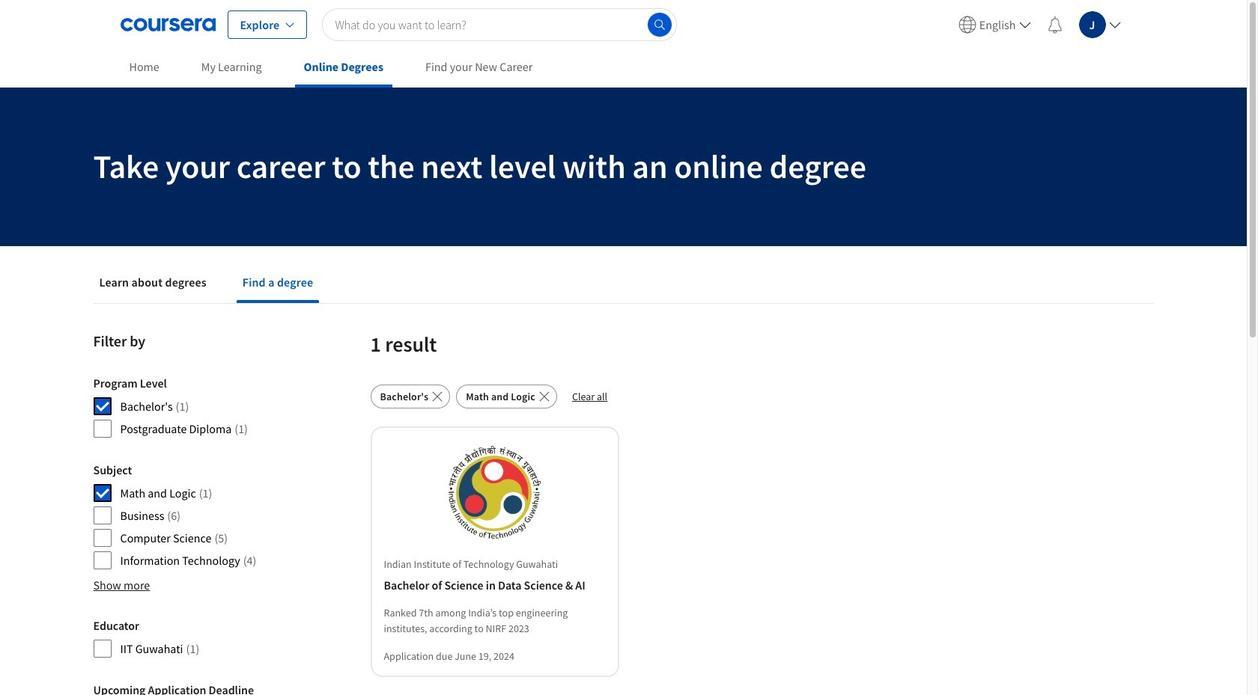 Task type: vqa. For each thing, say whether or not it's contained in the screenshot.
2nd group from the bottom
yes



Task type: describe. For each thing, give the bounding box(es) containing it.
1 group from the top
[[93, 376, 256, 439]]

2 group from the top
[[93, 463, 256, 571]]



Task type: locate. For each thing, give the bounding box(es) containing it.
coursera image
[[120, 12, 215, 36]]

menu
[[953, 0, 1127, 49]]

0 vertical spatial group
[[93, 376, 256, 439]]

indian institute of technology guwahati logo image
[[390, 446, 600, 539]]

What do you want to learn? text field
[[322, 8, 677, 41]]

1 vertical spatial group
[[93, 463, 256, 571]]

tab list
[[93, 264, 1154, 303]]

group
[[93, 376, 256, 439], [93, 463, 256, 571], [93, 619, 256, 659]]

2 vertical spatial group
[[93, 619, 256, 659]]

3 group from the top
[[93, 619, 256, 659]]

None search field
[[322, 8, 677, 41]]



